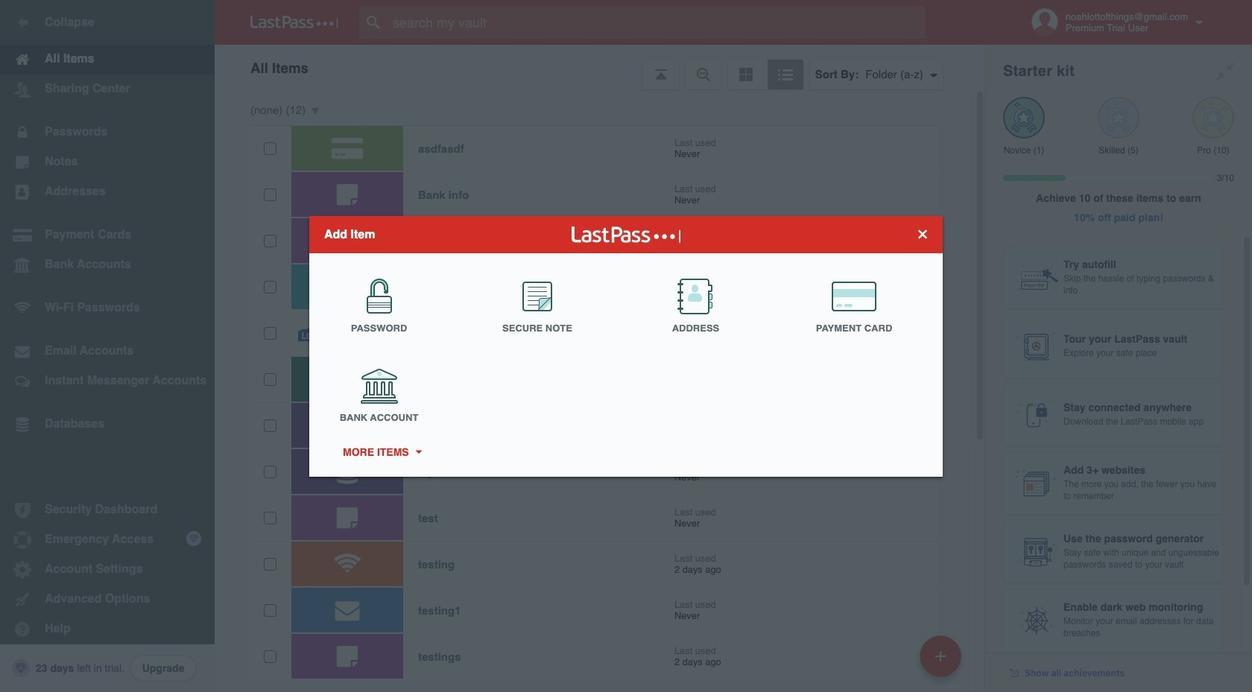 Task type: locate. For each thing, give the bounding box(es) containing it.
caret right image
[[413, 450, 424, 454]]

main navigation navigation
[[0, 0, 215, 693]]

dialog
[[309, 216, 943, 477]]

Search search field
[[359, 6, 955, 39]]



Task type: vqa. For each thing, say whether or not it's contained in the screenshot.
New item element on the bottom
no



Task type: describe. For each thing, give the bounding box(es) containing it.
new item image
[[936, 651, 946, 662]]

vault options navigation
[[215, 45, 986, 89]]

new item navigation
[[915, 632, 971, 693]]

lastpass image
[[251, 16, 339, 29]]

search my vault text field
[[359, 6, 955, 39]]



